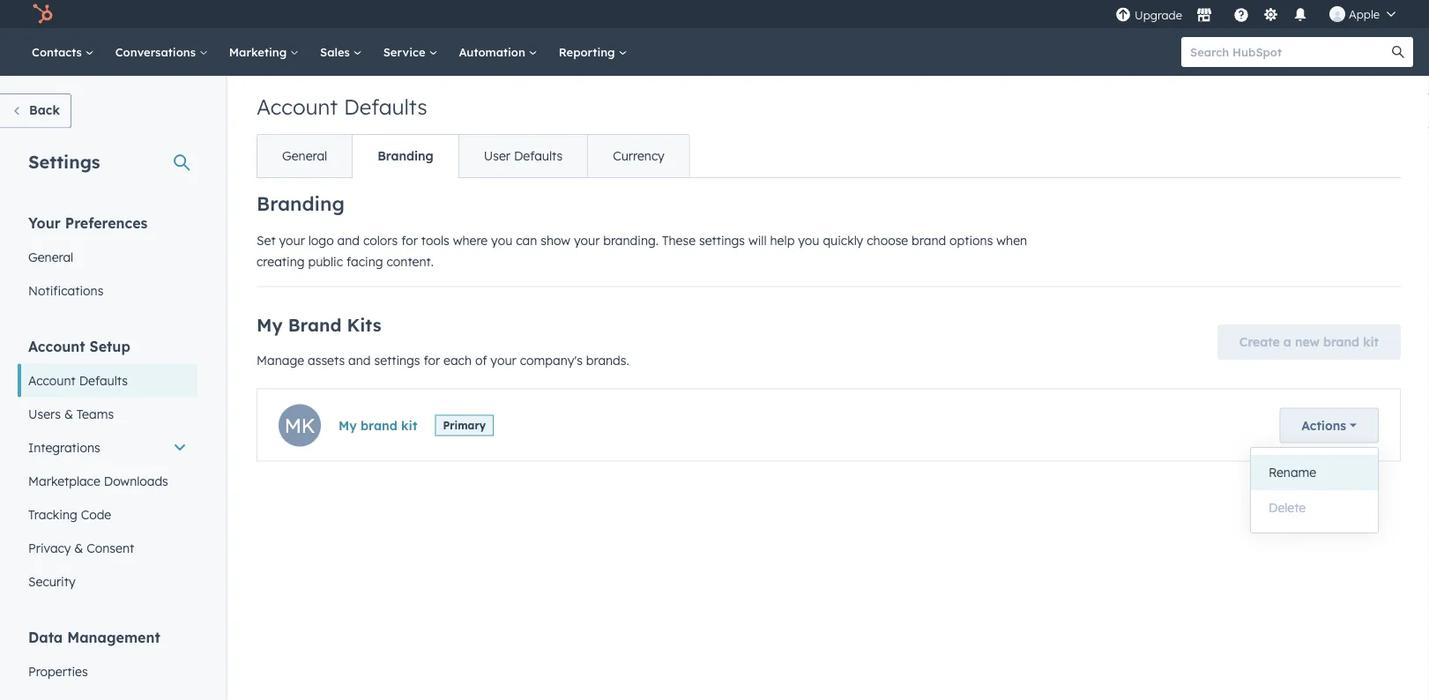 Task type: vqa. For each thing, say whether or not it's contained in the screenshot.
at associated with emailmaria@hubspot.com
no



Task type: locate. For each thing, give the bounding box(es) containing it.
1 horizontal spatial general link
[[258, 135, 352, 177]]

account setup element
[[18, 336, 198, 598]]

account defaults down sales link
[[257, 93, 427, 120]]

1 horizontal spatial settings
[[699, 232, 745, 248]]

1 vertical spatial &
[[74, 540, 83, 556]]

service
[[383, 45, 429, 59]]

0 horizontal spatial my
[[257, 314, 283, 336]]

upgrade image
[[1116, 7, 1132, 23]]

0 horizontal spatial for
[[401, 232, 418, 248]]

defaults inside account setup element
[[79, 373, 128, 388]]

general down your
[[28, 249, 73, 265]]

account for branding
[[257, 93, 338, 120]]

branding up logo
[[257, 191, 345, 216]]

0 horizontal spatial general link
[[18, 240, 198, 274]]

1 you from the left
[[491, 232, 513, 248]]

marketplaces image
[[1197, 8, 1213, 24]]

general up logo
[[282, 148, 327, 164]]

1 vertical spatial general
[[28, 249, 73, 265]]

create a new brand kit
[[1240, 334, 1379, 350]]

1 vertical spatial brand
[[1324, 334, 1360, 350]]

account left setup
[[28, 337, 85, 355]]

2 vertical spatial account
[[28, 373, 76, 388]]

0 vertical spatial &
[[64, 406, 73, 422]]

data management element
[[18, 628, 198, 700]]

brand left primary
[[361, 418, 398, 433]]

help button
[[1227, 0, 1257, 28]]

general link for preferences
[[18, 240, 198, 274]]

and inside set your logo and colors for tools where you can show your branding. these settings will help you quickly choose brand options when creating public facing content.
[[337, 232, 360, 248]]

security link
[[18, 565, 198, 598]]

these
[[662, 232, 696, 248]]

1 horizontal spatial defaults
[[344, 93, 427, 120]]

1 horizontal spatial you
[[798, 232, 820, 248]]

you
[[491, 232, 513, 248], [798, 232, 820, 248]]

0 vertical spatial brand
[[912, 232, 947, 248]]

colors
[[363, 232, 398, 248]]

where
[[453, 232, 488, 248]]

your right of
[[491, 352, 517, 368]]

1 horizontal spatial kit
[[1364, 334, 1379, 350]]

your up creating on the left top of the page
[[279, 232, 305, 248]]

my inside my brand kit button
[[339, 418, 357, 433]]

2 vertical spatial brand
[[361, 418, 398, 433]]

management
[[67, 628, 160, 646]]

2 vertical spatial defaults
[[79, 373, 128, 388]]

brand right new
[[1324, 334, 1360, 350]]

you left can
[[491, 232, 513, 248]]

and up the facing
[[337, 232, 360, 248]]

notifications image
[[1293, 8, 1309, 24]]

menu
[[1114, 0, 1409, 28]]

1 vertical spatial defaults
[[514, 148, 563, 164]]

branding up colors
[[378, 148, 434, 164]]

content.
[[387, 254, 434, 269]]

account setup
[[28, 337, 130, 355]]

contacts
[[32, 45, 85, 59]]

manage assets and settings for each of your company's brands.
[[257, 352, 629, 368]]

properties
[[28, 664, 88, 679]]

0 vertical spatial settings
[[699, 232, 745, 248]]

0 horizontal spatial you
[[491, 232, 513, 248]]

my
[[257, 314, 283, 336], [339, 418, 357, 433]]

0 horizontal spatial defaults
[[79, 373, 128, 388]]

1 horizontal spatial account defaults
[[257, 93, 427, 120]]

1 horizontal spatial general
[[282, 148, 327, 164]]

0 vertical spatial branding
[[378, 148, 434, 164]]

show
[[541, 232, 571, 248]]

2 you from the left
[[798, 232, 820, 248]]

defaults inside 'link'
[[514, 148, 563, 164]]

0 vertical spatial account defaults
[[257, 93, 427, 120]]

kit
[[1364, 334, 1379, 350], [401, 418, 418, 433]]

1 vertical spatial branding
[[257, 191, 345, 216]]

menu containing apple
[[1114, 0, 1409, 28]]

privacy
[[28, 540, 71, 556]]

1 vertical spatial for
[[424, 352, 440, 368]]

create a new brand kit button
[[1218, 325, 1401, 360]]

setup
[[90, 337, 130, 355]]

kits
[[347, 314, 381, 336]]

1 vertical spatial general link
[[18, 240, 198, 274]]

0 horizontal spatial general
[[28, 249, 73, 265]]

0 horizontal spatial your
[[279, 232, 305, 248]]

1 horizontal spatial branding
[[378, 148, 434, 164]]

account defaults down account setup
[[28, 373, 128, 388]]

general inside your preferences element
[[28, 249, 73, 265]]

0 vertical spatial my
[[257, 314, 283, 336]]

and right assets
[[348, 352, 371, 368]]

public
[[308, 254, 343, 269]]

0 horizontal spatial &
[[64, 406, 73, 422]]

& for users
[[64, 406, 73, 422]]

1 vertical spatial account defaults
[[28, 373, 128, 388]]

quickly
[[823, 232, 864, 248]]

back
[[29, 102, 60, 118]]

1 vertical spatial kit
[[401, 418, 418, 433]]

Search HubSpot search field
[[1182, 37, 1398, 67]]

each
[[444, 352, 472, 368]]

brand right choose
[[912, 232, 947, 248]]

your right the show
[[574, 232, 600, 248]]

my brand kit
[[339, 418, 418, 433]]

0 vertical spatial and
[[337, 232, 360, 248]]

set your logo and colors for tools where you can show your branding. these settings will help you quickly choose brand options when creating public facing content.
[[257, 232, 1028, 269]]

brand
[[912, 232, 947, 248], [1324, 334, 1360, 350], [361, 418, 398, 433]]

0 horizontal spatial settings
[[374, 352, 420, 368]]

kit right new
[[1364, 334, 1379, 350]]

0 vertical spatial general link
[[258, 135, 352, 177]]

marketing link
[[219, 28, 310, 76]]

1 horizontal spatial for
[[424, 352, 440, 368]]

1 vertical spatial settings
[[374, 352, 420, 368]]

1 vertical spatial account
[[28, 337, 85, 355]]

my up manage
[[257, 314, 283, 336]]

navigation
[[257, 134, 690, 178]]

data management
[[28, 628, 160, 646]]

defaults up "users & teams" link
[[79, 373, 128, 388]]

general link up logo
[[258, 135, 352, 177]]

branding
[[378, 148, 434, 164], [257, 191, 345, 216]]

general link
[[258, 135, 352, 177], [18, 240, 198, 274]]

properties link
[[18, 655, 198, 688]]

marketplace downloads
[[28, 473, 168, 489]]

0 vertical spatial account
[[257, 93, 338, 120]]

account up the users
[[28, 373, 76, 388]]

my brand kits
[[257, 314, 381, 336]]

my down assets
[[339, 418, 357, 433]]

settings left 'will'
[[699, 232, 745, 248]]

& right the users
[[64, 406, 73, 422]]

0 horizontal spatial account defaults
[[28, 373, 128, 388]]

1 horizontal spatial &
[[74, 540, 83, 556]]

0 horizontal spatial brand
[[361, 418, 398, 433]]

0 vertical spatial general
[[282, 148, 327, 164]]

and
[[337, 232, 360, 248], [348, 352, 371, 368]]

1 horizontal spatial my
[[339, 418, 357, 433]]

account down the marketing link
[[257, 93, 338, 120]]

marketing
[[229, 45, 290, 59]]

user
[[484, 148, 511, 164]]

settings link
[[1260, 5, 1282, 23]]

for left the "each"
[[424, 352, 440, 368]]

1 horizontal spatial brand
[[912, 232, 947, 248]]

assets
[[308, 352, 345, 368]]

kit left primary
[[401, 418, 418, 433]]

users & teams
[[28, 406, 114, 422]]

preferences
[[65, 214, 148, 232]]

currency
[[613, 148, 665, 164]]

general link down preferences
[[18, 240, 198, 274]]

your preferences element
[[18, 213, 198, 307]]

integrations button
[[18, 431, 198, 464]]

& right privacy
[[74, 540, 83, 556]]

my for my brand kits
[[257, 314, 283, 336]]

2 horizontal spatial defaults
[[514, 148, 563, 164]]

you right help
[[798, 232, 820, 248]]

integrations
[[28, 440, 100, 455]]

contacts link
[[21, 28, 105, 76]]

1 vertical spatial my
[[339, 418, 357, 433]]

search button
[[1384, 37, 1414, 67]]

users
[[28, 406, 61, 422]]

for up content.
[[401, 232, 418, 248]]

0 horizontal spatial branding
[[257, 191, 345, 216]]

settings
[[699, 232, 745, 248], [374, 352, 420, 368]]

for inside set your logo and colors for tools where you can show your branding. these settings will help you quickly choose brand options when creating public facing content.
[[401, 232, 418, 248]]

primary
[[443, 419, 486, 432]]

your
[[279, 232, 305, 248], [574, 232, 600, 248], [491, 352, 517, 368]]

logo
[[309, 232, 334, 248]]

notifications
[[28, 283, 104, 298]]

notifications link
[[18, 274, 198, 307]]

defaults up branding link
[[344, 93, 427, 120]]

defaults right user
[[514, 148, 563, 164]]

downloads
[[104, 473, 168, 489]]

& for privacy
[[74, 540, 83, 556]]

defaults
[[344, 93, 427, 120], [514, 148, 563, 164], [79, 373, 128, 388]]

privacy & consent
[[28, 540, 134, 556]]

for
[[401, 232, 418, 248], [424, 352, 440, 368]]

0 vertical spatial for
[[401, 232, 418, 248]]

notifications button
[[1286, 0, 1316, 28]]

settings down kits
[[374, 352, 420, 368]]



Task type: describe. For each thing, give the bounding box(es) containing it.
brand inside set your logo and colors for tools where you can show your branding. these settings will help you quickly choose brand options when creating public facing content.
[[912, 232, 947, 248]]

automation link
[[448, 28, 548, 76]]

account for users & teams
[[28, 337, 85, 355]]

set
[[257, 232, 276, 248]]

rename
[[1269, 465, 1317, 480]]

search image
[[1393, 46, 1405, 58]]

1 horizontal spatial your
[[491, 352, 517, 368]]

reporting
[[559, 45, 619, 59]]

my brand kit button
[[339, 415, 418, 436]]

users & teams link
[[18, 397, 198, 431]]

general for your
[[28, 249, 73, 265]]

currency link
[[588, 135, 689, 177]]

conversations link
[[105, 28, 219, 76]]

user defaults
[[484, 148, 563, 164]]

manage
[[257, 352, 304, 368]]

privacy & consent link
[[18, 531, 198, 565]]

data
[[28, 628, 63, 646]]

defaults for user defaults 'link'
[[514, 148, 563, 164]]

of
[[475, 352, 487, 368]]

delete
[[1269, 500, 1306, 516]]

account inside account defaults link
[[28, 373, 76, 388]]

my for my brand kit
[[339, 418, 357, 433]]

help
[[770, 232, 795, 248]]

general for account
[[282, 148, 327, 164]]

actions
[[1302, 418, 1347, 433]]

marketplaces button
[[1186, 0, 1223, 28]]

0 vertical spatial defaults
[[344, 93, 427, 120]]

hubspot image
[[32, 4, 53, 25]]

security
[[28, 574, 76, 589]]

branding link
[[352, 135, 458, 177]]

conversations
[[115, 45, 199, 59]]

code
[[81, 507, 111, 522]]

2 horizontal spatial brand
[[1324, 334, 1360, 350]]

new
[[1296, 334, 1320, 350]]

branding.
[[604, 232, 659, 248]]

will
[[749, 232, 767, 248]]

bob builder image
[[1330, 6, 1346, 22]]

reporting link
[[548, 28, 638, 76]]

account defaults inside account setup element
[[28, 373, 128, 388]]

settings image
[[1263, 7, 1279, 23]]

choose
[[867, 232, 909, 248]]

sales
[[320, 45, 353, 59]]

rename button
[[1252, 455, 1379, 490]]

tracking code
[[28, 507, 111, 522]]

back link
[[0, 93, 71, 128]]

0 vertical spatial kit
[[1364, 334, 1379, 350]]

when
[[997, 232, 1028, 248]]

general link for defaults
[[258, 135, 352, 177]]

apple button
[[1319, 0, 1407, 28]]

actions button
[[1280, 408, 1379, 443]]

brands.
[[586, 352, 629, 368]]

defaults for account defaults link
[[79, 373, 128, 388]]

marketplace
[[28, 473, 100, 489]]

a
[[1284, 334, 1292, 350]]

sales link
[[310, 28, 373, 76]]

consent
[[87, 540, 134, 556]]

2 horizontal spatial your
[[574, 232, 600, 248]]

help image
[[1234, 8, 1250, 24]]

user defaults link
[[458, 135, 588, 177]]

your
[[28, 214, 61, 232]]

delete button
[[1252, 490, 1379, 526]]

can
[[516, 232, 537, 248]]

facing
[[347, 254, 383, 269]]

your preferences
[[28, 214, 148, 232]]

teams
[[77, 406, 114, 422]]

navigation containing general
[[257, 134, 690, 178]]

apple
[[1349, 7, 1380, 21]]

create
[[1240, 334, 1280, 350]]

tools
[[421, 232, 450, 248]]

tracking code link
[[18, 498, 198, 531]]

upgrade
[[1135, 8, 1183, 22]]

tracking
[[28, 507, 77, 522]]

hubspot link
[[21, 4, 66, 25]]

settings
[[28, 150, 100, 172]]

1 vertical spatial and
[[348, 352, 371, 368]]

company's
[[520, 352, 583, 368]]

0 horizontal spatial kit
[[401, 418, 418, 433]]

service link
[[373, 28, 448, 76]]

settings inside set your logo and colors for tools where you can show your branding. these settings will help you quickly choose brand options when creating public facing content.
[[699, 232, 745, 248]]

account defaults link
[[18, 364, 198, 397]]



